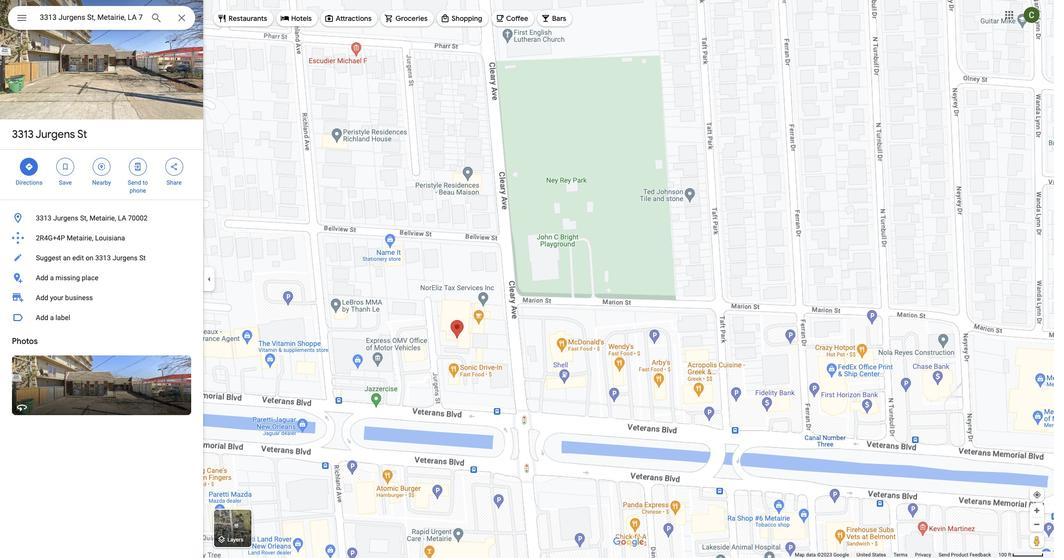Task type: locate. For each thing, give the bounding box(es) containing it.
add for add a missing place
[[36, 274, 48, 282]]

photos
[[12, 337, 38, 347]]

jurgens down louisiana
[[113, 254, 138, 262]]

3313
[[12, 127, 34, 141], [36, 214, 52, 222], [95, 254, 111, 262]]

None field
[[40, 11, 142, 23]]

0 vertical spatial a
[[50, 274, 54, 282]]

on
[[86, 254, 93, 262]]

1 a from the top
[[50, 274, 54, 282]]

send up phone
[[128, 179, 141, 186]]

st up actions for 3313 jurgens st 'region'
[[77, 127, 87, 141]]

1 horizontal spatial 3313
[[36, 214, 52, 222]]

send product feedback
[[939, 552, 991, 558]]

add down suggest
[[36, 274, 48, 282]]

google maps element
[[0, 0, 1054, 558]]

nearby
[[92, 179, 111, 186]]

1 vertical spatial jurgens
[[53, 214, 78, 222]]

product
[[951, 552, 968, 558]]

restaurants button
[[214, 6, 273, 30]]

layers
[[227, 537, 243, 543]]

st
[[77, 127, 87, 141], [139, 254, 146, 262]]

3313 jurgens st, metairie, la 70002
[[36, 214, 148, 222]]


[[16, 11, 28, 25]]

la
[[118, 214, 126, 222]]

shopping button
[[437, 6, 488, 30]]

1 horizontal spatial st
[[139, 254, 146, 262]]

phone
[[130, 187, 146, 194]]

send
[[128, 179, 141, 186], [939, 552, 950, 558]]

100 ft button
[[999, 552, 1044, 558]]

add a label
[[36, 314, 70, 322]]

st inside button
[[139, 254, 146, 262]]

1 vertical spatial a
[[50, 314, 54, 322]]

metairie, up the edit
[[67, 234, 93, 242]]

a for missing
[[50, 274, 54, 282]]

a left 'label'
[[50, 314, 54, 322]]

louisiana
[[95, 234, 125, 242]]

0 vertical spatial add
[[36, 274, 48, 282]]

1 horizontal spatial send
[[939, 552, 950, 558]]

suggest an edit on 3313 jurgens st button
[[0, 248, 203, 268]]

jurgens for st
[[35, 127, 75, 141]]

suggest an edit on 3313 jurgens st
[[36, 254, 146, 262]]

 search field
[[8, 6, 195, 32]]

3313 up 
[[12, 127, 34, 141]]

show street view coverage image
[[1030, 533, 1044, 548]]

share
[[166, 179, 182, 186]]

shopping
[[452, 14, 482, 23]]

0 vertical spatial 3313
[[12, 127, 34, 141]]

add left 'label'
[[36, 314, 48, 322]]

2 vertical spatial 3313
[[95, 254, 111, 262]]

add your business
[[36, 294, 93, 302]]

metairie,
[[89, 214, 116, 222], [67, 234, 93, 242]]

feedback
[[970, 552, 991, 558]]

1 vertical spatial add
[[36, 294, 48, 302]]

2 vertical spatial jurgens
[[113, 254, 138, 262]]

1 vertical spatial send
[[939, 552, 950, 558]]

1 vertical spatial 3313
[[36, 214, 52, 222]]

3 add from the top
[[36, 314, 48, 322]]

2 a from the top
[[50, 314, 54, 322]]

add a label button
[[0, 308, 203, 328]]

100 ft
[[999, 552, 1012, 558]]

hotels
[[291, 14, 312, 23]]

3313 up 2r4g+4p
[[36, 214, 52, 222]]

0 horizontal spatial 3313
[[12, 127, 34, 141]]

send to phone
[[128, 179, 148, 194]]

zoom in image
[[1033, 507, 1041, 514]]

send left product
[[939, 552, 950, 558]]

footer
[[795, 552, 999, 558]]

3313 jurgens st, metairie, la 70002 button
[[0, 208, 203, 228]]

st down 70002
[[139, 254, 146, 262]]

1 vertical spatial st
[[139, 254, 146, 262]]

2 vertical spatial add
[[36, 314, 48, 322]]

0 horizontal spatial send
[[128, 179, 141, 186]]

states
[[872, 552, 886, 558]]

jurgens
[[35, 127, 75, 141], [53, 214, 78, 222], [113, 254, 138, 262]]

footer containing map data ©2023 google
[[795, 552, 999, 558]]

an
[[63, 254, 71, 262]]

google
[[833, 552, 849, 558]]

from your device image
[[1033, 490, 1042, 499]]

united states button
[[857, 552, 886, 558]]

missing
[[56, 274, 80, 282]]


[[133, 161, 142, 172]]

st,
[[80, 214, 88, 222]]

0 vertical spatial jurgens
[[35, 127, 75, 141]]


[[97, 161, 106, 172]]

0 horizontal spatial st
[[77, 127, 87, 141]]

metairie, right st,
[[89, 214, 116, 222]]

send inside send to phone
[[128, 179, 141, 186]]

jurgens left st,
[[53, 214, 78, 222]]

1 add from the top
[[36, 274, 48, 282]]

add
[[36, 274, 48, 282], [36, 294, 48, 302], [36, 314, 48, 322]]

united
[[857, 552, 871, 558]]

hotels button
[[276, 6, 318, 30]]

3313 right on
[[95, 254, 111, 262]]

jurgens up ''
[[35, 127, 75, 141]]

groceries button
[[381, 6, 434, 30]]

a
[[50, 274, 54, 282], [50, 314, 54, 322]]

0 vertical spatial metairie,
[[89, 214, 116, 222]]

1 vertical spatial metairie,
[[67, 234, 93, 242]]

add left your on the left of page
[[36, 294, 48, 302]]

add for add your business
[[36, 294, 48, 302]]

0 vertical spatial st
[[77, 127, 87, 141]]

0 vertical spatial send
[[128, 179, 141, 186]]

send inside send product feedback button
[[939, 552, 950, 558]]

a left "missing" at the left of page
[[50, 274, 54, 282]]

add a missing place button
[[0, 268, 203, 288]]

2 add from the top
[[36, 294, 48, 302]]

send product feedback button
[[939, 552, 991, 558]]



Task type: vqa. For each thing, say whether or not it's contained in the screenshot.
2nd ATL from the bottom of the main content containing Best departing flights
no



Task type: describe. For each thing, give the bounding box(es) containing it.
coffee
[[506, 14, 528, 23]]

save
[[59, 179, 72, 186]]

google account: christina overa  
(christinaovera9@gmail.com) image
[[1024, 7, 1040, 23]]

3313 jurgens st main content
[[0, 0, 203, 558]]

3313 jurgens st
[[12, 127, 87, 141]]


[[25, 161, 34, 172]]

suggest
[[36, 254, 61, 262]]

united states
[[857, 552, 886, 558]]

directions
[[16, 179, 42, 186]]

100
[[999, 552, 1007, 558]]

privacy button
[[915, 552, 931, 558]]

2 horizontal spatial 3313
[[95, 254, 111, 262]]

actions for 3313 jurgens st region
[[0, 150, 203, 200]]

metairie, inside 2r4g+4p metairie, louisiana button
[[67, 234, 93, 242]]

collapse side panel image
[[204, 274, 215, 285]]

a for label
[[50, 314, 54, 322]]

©2023
[[817, 552, 832, 558]]

business
[[65, 294, 93, 302]]

2r4g+4p metairie, louisiana button
[[0, 228, 203, 248]]

footer inside google maps "element"
[[795, 552, 999, 558]]

jurgens for st,
[[53, 214, 78, 222]]

privacy
[[915, 552, 931, 558]]

2r4g+4p metairie, louisiana
[[36, 234, 125, 242]]

data
[[806, 552, 816, 558]]

3313 for 3313 jurgens st
[[12, 127, 34, 141]]

attractions button
[[321, 6, 378, 30]]

metairie, inside 3313 jurgens st, metairie, la 70002 button
[[89, 214, 116, 222]]

bars
[[552, 14, 566, 23]]

add a missing place
[[36, 274, 98, 282]]

map
[[795, 552, 805, 558]]

bars button
[[537, 6, 572, 30]]

3313 for 3313 jurgens st, metairie, la 70002
[[36, 214, 52, 222]]

70002
[[128, 214, 148, 222]]

your
[[50, 294, 63, 302]]

send for send product feedback
[[939, 552, 950, 558]]

none field inside 3313 jurgens st, metairie, la 70002 field
[[40, 11, 142, 23]]

send for send to phone
[[128, 179, 141, 186]]

coffee button
[[491, 6, 534, 30]]

terms button
[[894, 552, 908, 558]]

ft
[[1008, 552, 1012, 558]]

restaurants
[[229, 14, 267, 23]]


[[170, 161, 179, 172]]

 button
[[8, 6, 36, 32]]


[[61, 161, 70, 172]]

3313 Jurgens St, Metairie, LA 70002 field
[[8, 6, 195, 30]]

add for add a label
[[36, 314, 48, 322]]

add your business link
[[0, 288, 203, 308]]

attractions
[[336, 14, 372, 23]]

label
[[56, 314, 70, 322]]

to
[[143, 179, 148, 186]]

zoom out image
[[1033, 521, 1041, 528]]

groceries
[[395, 14, 428, 23]]

edit
[[72, 254, 84, 262]]

terms
[[894, 552, 908, 558]]

place
[[82, 274, 98, 282]]

2r4g+4p
[[36, 234, 65, 242]]

map data ©2023 google
[[795, 552, 849, 558]]



